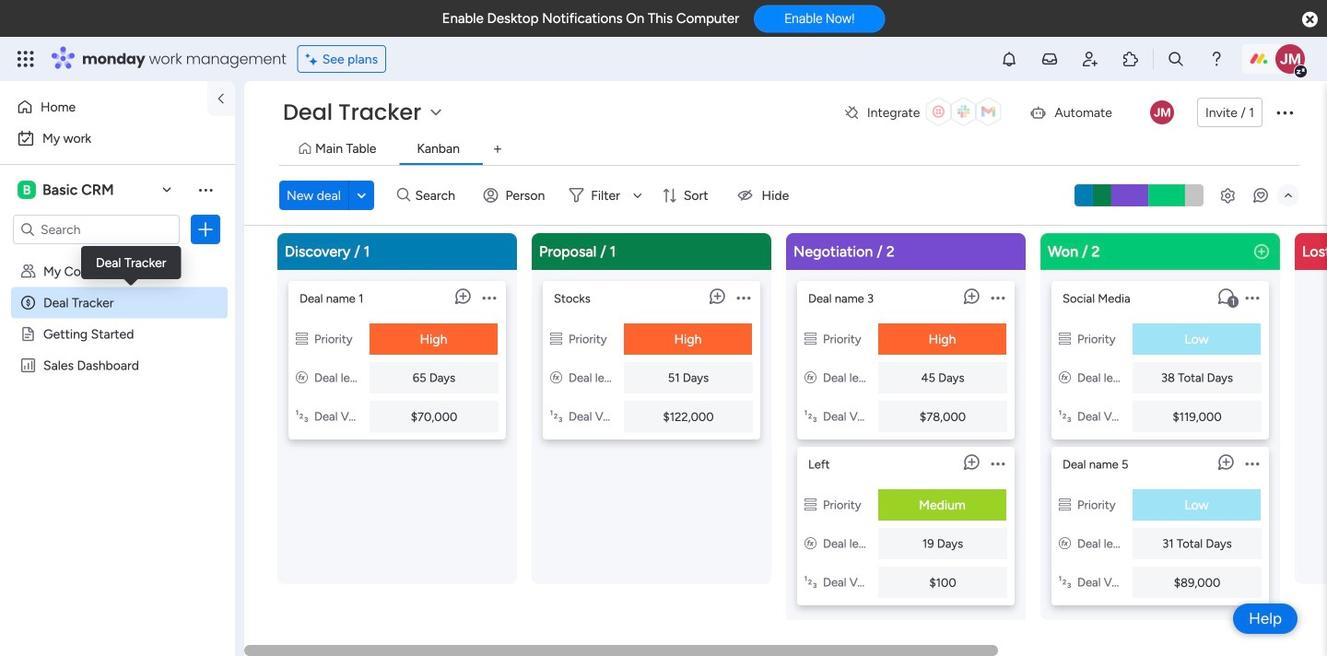 Task type: vqa. For each thing, say whether or not it's contained in the screenshot.
Remove from favorites image
no



Task type: locate. For each thing, give the bounding box(es) containing it.
1 vertical spatial v2 small numbers digit column outline image
[[1060, 575, 1072, 590]]

v2 status outline image
[[296, 332, 308, 347], [805, 332, 817, 347]]

v2 function small outline image
[[805, 371, 817, 385], [1060, 371, 1072, 385], [1060, 537, 1072, 551]]

dapulse close image
[[1303, 11, 1319, 30]]

0 vertical spatial jeremy miller image
[[1276, 44, 1306, 74]]

option
[[11, 92, 196, 122], [11, 124, 224, 153], [0, 255, 235, 259]]

1 horizontal spatial v2 status outline image
[[805, 332, 817, 347]]

public board image
[[19, 326, 37, 343]]

0 horizontal spatial v2 status outline image
[[296, 332, 308, 347]]

1 horizontal spatial jeremy miller image
[[1276, 44, 1306, 74]]

v2 small numbers digit column outline image
[[805, 409, 817, 424], [1060, 575, 1072, 590]]

1 horizontal spatial v2 function small outline image
[[551, 371, 563, 385]]

v2 function small outline image
[[296, 371, 308, 385], [551, 371, 563, 385], [805, 537, 817, 551]]

select product image
[[17, 50, 35, 68]]

list box
[[0, 252, 235, 630], [798, 274, 1015, 606], [1052, 274, 1270, 606]]

new deal image
[[1253, 243, 1272, 261]]

0 horizontal spatial list box
[[0, 252, 235, 630]]

0 vertical spatial v2 small numbers digit column outline image
[[805, 409, 817, 424]]

1 horizontal spatial v2 small numbers digit column outline image
[[1060, 575, 1072, 590]]

list box for new deal icon
[[1052, 274, 1270, 606]]

jeremy miller image
[[1276, 44, 1306, 74], [1151, 101, 1175, 124]]

search everything image
[[1167, 50, 1186, 68]]

1 vertical spatial option
[[11, 124, 224, 153]]

2 v2 status outline image from the left
[[805, 332, 817, 347]]

arrow down image
[[627, 184, 649, 207]]

options image
[[196, 220, 215, 239], [483, 281, 497, 315], [1246, 281, 1260, 315], [1246, 447, 1260, 481]]

2 horizontal spatial list box
[[1052, 274, 1270, 606]]

invite members image
[[1082, 50, 1100, 68]]

tab list
[[279, 135, 1300, 165]]

workspace options image
[[196, 181, 215, 199]]

row group
[[274, 233, 1328, 646]]

tab
[[483, 135, 513, 164]]

0 horizontal spatial v2 small numbers digit column outline image
[[805, 409, 817, 424]]

0 vertical spatial option
[[11, 92, 196, 122]]

see plans image
[[306, 49, 322, 69]]

1 horizontal spatial list box
[[798, 274, 1015, 606]]

0 horizontal spatial v2 function small outline image
[[296, 371, 308, 385]]

v2 status outline image
[[551, 332, 563, 347], [1060, 332, 1072, 347], [805, 498, 817, 513], [1060, 498, 1072, 513]]

0 horizontal spatial jeremy miller image
[[1151, 101, 1175, 124]]

jeremy miller image down "dapulse close" icon
[[1276, 44, 1306, 74]]

options image
[[1274, 101, 1297, 124], [737, 281, 751, 315], [992, 281, 1006, 315]]

v2 small numbers digit column outline image
[[296, 409, 308, 424], [551, 409, 563, 424], [1060, 409, 1072, 424], [805, 575, 817, 590]]

add view image
[[494, 143, 502, 156]]

jeremy miller image down "search everything" 'icon'
[[1151, 101, 1175, 124]]

v2 search image
[[397, 185, 411, 206]]



Task type: describe. For each thing, give the bounding box(es) containing it.
2 horizontal spatial options image
[[1274, 101, 1297, 124]]

0 horizontal spatial options image
[[737, 281, 751, 315]]

2 vertical spatial option
[[0, 255, 235, 259]]

workspace selection element
[[18, 179, 117, 201]]

2 horizontal spatial v2 function small outline image
[[805, 537, 817, 551]]

angle down image
[[357, 189, 366, 202]]

monday marketplace image
[[1122, 50, 1141, 68]]

collapse image
[[1282, 188, 1297, 203]]

1 vertical spatial jeremy miller image
[[1151, 101, 1175, 124]]

1 v2 status outline image from the left
[[296, 332, 308, 347]]

Search field
[[411, 183, 466, 208]]

notifications image
[[1001, 50, 1019, 68]]

help image
[[1208, 50, 1226, 68]]

Search in workspace field
[[39, 219, 154, 240]]

update feed image
[[1041, 50, 1060, 68]]

list box for workspace options image
[[0, 252, 235, 630]]

public dashboard image
[[19, 357, 37, 374]]

1 horizontal spatial options image
[[992, 281, 1006, 315]]

workspace image
[[18, 180, 36, 200]]



